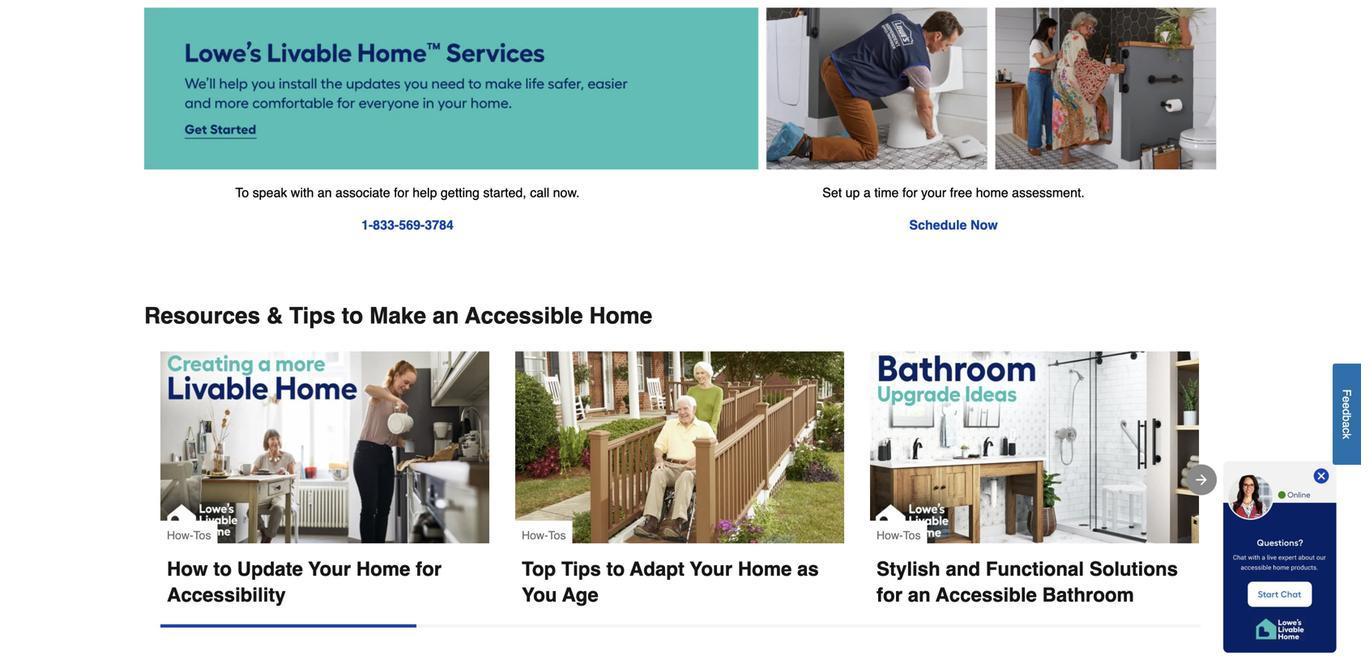 Task type: vqa. For each thing, say whether or not it's contained in the screenshot.
the started,
yes



Task type: describe. For each thing, give the bounding box(es) containing it.
0 horizontal spatial an
[[318, 185, 332, 200]]

adapt
[[630, 558, 685, 581]]

top
[[522, 558, 556, 581]]

arrow right image
[[1194, 472, 1210, 488]]

schedule now link
[[910, 218, 998, 233]]

an for stylish
[[908, 584, 931, 607]]

schedule
[[910, 218, 967, 233]]

set up a time for your free home assessment.
[[823, 185, 1085, 200]]

1-
[[362, 218, 373, 233]]

how
[[167, 558, 208, 581]]

1-833-569-3784 link
[[362, 218, 454, 233]]

livable home invite image
[[1224, 461, 1337, 653]]

top tips to adapt your home as you age
[[522, 558, 824, 607]]

a inside button
[[1341, 422, 1354, 428]]

with
[[291, 185, 314, 200]]

833-
[[373, 218, 399, 233]]

now
[[971, 218, 998, 233]]

b
[[1341, 416, 1354, 422]]

2 e from the top
[[1341, 403, 1354, 409]]

home inside top tips to adapt your home as you age
[[738, 558, 792, 581]]

how to update your home for accessibility
[[167, 558, 447, 607]]

for inside how to update your home for accessibility
[[416, 558, 442, 581]]

bathroom
[[1043, 584, 1135, 607]]

as
[[798, 558, 819, 581]]

1 e from the top
[[1341, 397, 1354, 403]]

for inside stylish and functional solutions for an accessible bathroom
[[877, 584, 903, 607]]

home
[[976, 185, 1009, 200]]

how-tos for top
[[522, 529, 566, 542]]

free
[[950, 185, 973, 200]]

make
[[370, 303, 426, 329]]

to inside how to update your home for accessibility
[[213, 558, 232, 581]]

accessible for bathroom
[[936, 584, 1037, 607]]

schedule now
[[910, 218, 998, 233]]



Task type: locate. For each thing, give the bounding box(es) containing it.
your inside how to update your home for accessibility
[[308, 558, 351, 581]]

1 horizontal spatial how-tos
[[522, 529, 566, 542]]

1 how- from the left
[[167, 529, 193, 542]]

resources & tips to make an accessible home
[[144, 303, 653, 329]]

how- up the stylish
[[877, 529, 903, 542]]

2 how- from the left
[[522, 529, 548, 542]]

an down the stylish
[[908, 584, 931, 607]]

1 horizontal spatial your
[[690, 558, 733, 581]]

and
[[946, 558, 981, 581]]

adapt your home as you age image
[[515, 352, 845, 544]]

1 vertical spatial a
[[1341, 422, 1354, 428]]

0 horizontal spatial accessible
[[465, 303, 583, 329]]

3 how- from the left
[[877, 529, 903, 542]]

tips
[[289, 303, 336, 329], [562, 558, 601, 581]]

1 your from the left
[[308, 558, 351, 581]]

0 vertical spatial an
[[318, 185, 332, 200]]

0 horizontal spatial home
[[356, 558, 411, 581]]

0 horizontal spatial how-
[[167, 529, 193, 542]]

an for resources
[[433, 303, 459, 329]]

0 vertical spatial accessible
[[465, 303, 583, 329]]

tos for top
[[548, 529, 566, 542]]

how-tos up the stylish
[[877, 529, 921, 542]]

solutions
[[1090, 558, 1178, 581]]

569-
[[399, 218, 425, 233]]

2 horizontal spatial tos
[[903, 529, 921, 542]]

now.
[[553, 185, 580, 200]]

functional
[[986, 558, 1084, 581]]

an right make
[[433, 303, 459, 329]]

how- for top tips to adapt your home as you age
[[522, 529, 548, 542]]

tos
[[193, 529, 211, 542], [548, 529, 566, 542], [903, 529, 921, 542]]

accessible
[[465, 303, 583, 329], [936, 584, 1037, 607]]

0 horizontal spatial tips
[[289, 303, 336, 329]]

home
[[590, 303, 653, 329], [356, 558, 411, 581], [738, 558, 792, 581]]

1 how-tos from the left
[[167, 529, 211, 542]]

2 horizontal spatial home
[[738, 558, 792, 581]]

to left make
[[342, 303, 363, 329]]

how-tos up top
[[522, 529, 566, 542]]

2 tos from the left
[[548, 529, 566, 542]]

a mother sitting at a table, and a daughter pouring coffee in a white and cream kitchen. image
[[160, 352, 490, 544]]

e up d
[[1341, 397, 1354, 403]]

3 tos from the left
[[903, 529, 921, 542]]

stylish
[[877, 558, 941, 581]]

tos up how
[[193, 529, 211, 542]]

tips up age
[[562, 558, 601, 581]]

2 how-tos from the left
[[522, 529, 566, 542]]

you
[[522, 584, 557, 607]]

k
[[1341, 434, 1354, 439]]

how- for stylish and functional solutions for an accessible bathroom
[[877, 529, 903, 542]]

a right up
[[864, 185, 871, 200]]

to speak with an associate for help getting started, call now.
[[235, 185, 580, 200]]

0 horizontal spatial tos
[[193, 529, 211, 542]]

1 vertical spatial an
[[433, 303, 459, 329]]

started,
[[483, 185, 527, 200]]

speak
[[253, 185, 287, 200]]

tos up the stylish
[[903, 529, 921, 542]]

tos for stylish
[[903, 529, 921, 542]]

2 horizontal spatial to
[[607, 558, 625, 581]]

your
[[308, 558, 351, 581], [690, 558, 733, 581]]

accessibility
[[167, 584, 286, 607]]

how-tos for stylish
[[877, 529, 921, 542]]

call
[[530, 185, 550, 200]]

stylish and functional solutions for an accessible bathroom
[[877, 558, 1184, 607]]

an right with
[[318, 185, 332, 200]]

home inside how to update your home for accessibility
[[356, 558, 411, 581]]

3 how-tos from the left
[[877, 529, 921, 542]]

for
[[394, 185, 409, 200], [903, 185, 918, 200], [416, 558, 442, 581], [877, 584, 903, 607]]

2 horizontal spatial how-tos
[[877, 529, 921, 542]]

how-tos
[[167, 529, 211, 542], [522, 529, 566, 542], [877, 529, 921, 542]]

assessment.
[[1012, 185, 1085, 200]]

your right update
[[308, 558, 351, 581]]

accessible for home
[[465, 303, 583, 329]]

1 vertical spatial tips
[[562, 558, 601, 581]]

associate
[[336, 185, 390, 200]]

accessible inside stylish and functional solutions for an accessible bathroom
[[936, 584, 1037, 607]]

tips inside top tips to adapt your home as you age
[[562, 558, 601, 581]]

to left adapt on the bottom of the page
[[607, 558, 625, 581]]

0 horizontal spatial your
[[308, 558, 351, 581]]

f e e d b a c k button
[[1333, 364, 1362, 465]]

lowe's livable home services. we'll help with installation for the updates you need. get started. image
[[144, 8, 1217, 170]]

0 horizontal spatial a
[[864, 185, 871, 200]]

to up accessibility
[[213, 558, 232, 581]]

&
[[267, 303, 283, 329]]

1 horizontal spatial home
[[590, 303, 653, 329]]

age
[[562, 584, 599, 607]]

your inside top tips to adapt your home as you age
[[690, 558, 733, 581]]

help
[[413, 185, 437, 200]]

up
[[846, 185, 860, 200]]

set
[[823, 185, 842, 200]]

2 horizontal spatial how-
[[877, 529, 903, 542]]

an
[[318, 185, 332, 200], [433, 303, 459, 329], [908, 584, 931, 607]]

your
[[922, 185, 947, 200]]

1 horizontal spatial tips
[[562, 558, 601, 581]]

1 tos from the left
[[193, 529, 211, 542]]

1-833-569-3784
[[362, 218, 454, 233]]

update
[[237, 558, 303, 581]]

f e e d b a c k
[[1341, 390, 1354, 439]]

how- up how
[[167, 529, 193, 542]]

e
[[1341, 397, 1354, 403], [1341, 403, 1354, 409]]

1 horizontal spatial to
[[342, 303, 363, 329]]

3784
[[425, 218, 454, 233]]

d
[[1341, 409, 1354, 416]]

an inside stylish and functional solutions for an accessible bathroom
[[908, 584, 931, 607]]

tips right &
[[289, 303, 336, 329]]

a
[[864, 185, 871, 200], [1341, 422, 1354, 428]]

1 horizontal spatial a
[[1341, 422, 1354, 428]]

tos for how
[[193, 529, 211, 542]]

how- for how to update your home for accessibility
[[167, 529, 193, 542]]

0 vertical spatial a
[[864, 185, 871, 200]]

a up k
[[1341, 422, 1354, 428]]

e up b
[[1341, 403, 1354, 409]]

scrollbar
[[160, 625, 417, 628]]

2 horizontal spatial an
[[908, 584, 931, 607]]

1 vertical spatial accessible
[[936, 584, 1037, 607]]

to
[[235, 185, 249, 200]]

time
[[875, 185, 899, 200]]

to inside top tips to adapt your home as you age
[[607, 558, 625, 581]]

resources
[[144, 303, 260, 329]]

how-tos for how
[[167, 529, 211, 542]]

1 horizontal spatial tos
[[548, 529, 566, 542]]

f
[[1341, 390, 1354, 397]]

how-
[[167, 529, 193, 542], [522, 529, 548, 542], [877, 529, 903, 542]]

0 horizontal spatial how-tos
[[167, 529, 211, 542]]

1 horizontal spatial how-
[[522, 529, 548, 542]]

2 vertical spatial an
[[908, 584, 931, 607]]

how- up top
[[522, 529, 548, 542]]

your right adapt on the bottom of the page
[[690, 558, 733, 581]]

an accessible bathroom with white-tiled walls, an oak vanity and black matte hardware. image
[[870, 352, 1200, 544]]

c
[[1341, 428, 1354, 434]]

to
[[342, 303, 363, 329], [213, 558, 232, 581], [607, 558, 625, 581]]

0 horizontal spatial to
[[213, 558, 232, 581]]

tos up top
[[548, 529, 566, 542]]

2 your from the left
[[690, 558, 733, 581]]

0 vertical spatial tips
[[289, 303, 336, 329]]

getting
[[441, 185, 480, 200]]

1 horizontal spatial accessible
[[936, 584, 1037, 607]]

1 horizontal spatial an
[[433, 303, 459, 329]]

how-tos up how
[[167, 529, 211, 542]]



